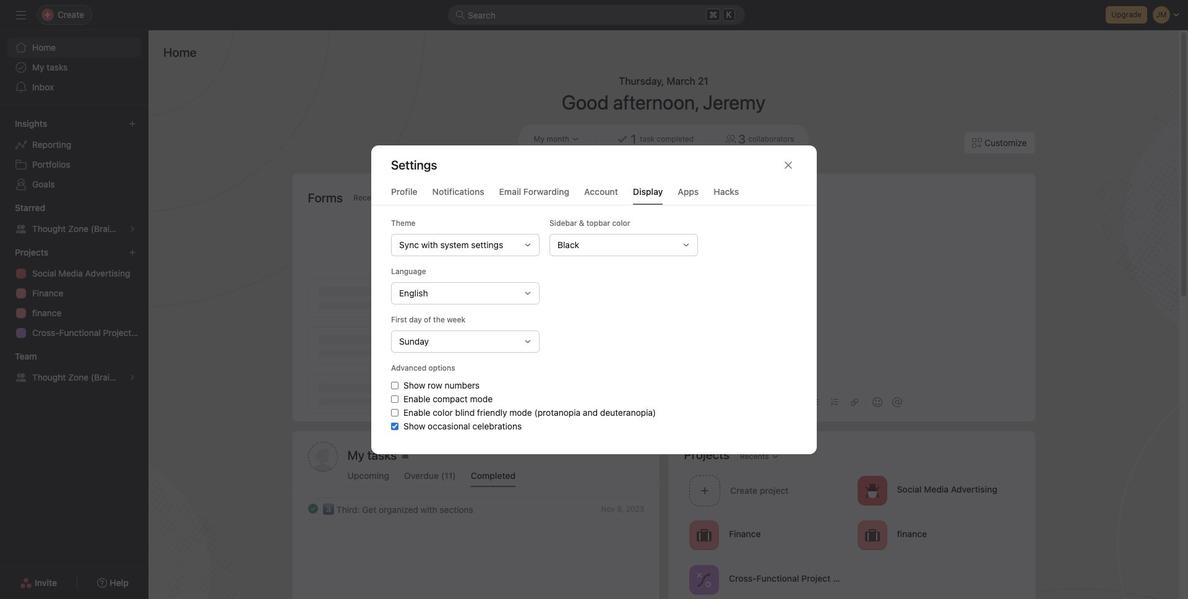 Task type: vqa. For each thing, say whether or not it's contained in the screenshot.
assign
no



Task type: describe. For each thing, give the bounding box(es) containing it.
at mention image
[[892, 397, 902, 407]]

close this dialog image
[[783, 160, 793, 170]]

starred element
[[0, 197, 149, 241]]

projects element
[[0, 241, 149, 345]]

hide sidebar image
[[16, 10, 26, 20]]

link image
[[851, 399, 858, 406]]

numbered list image
[[831, 399, 838, 406]]

briefcase image
[[697, 528, 711, 542]]

briefcase image
[[865, 528, 879, 542]]

settings tab list
[[371, 185, 817, 205]]



Task type: locate. For each thing, give the bounding box(es) containing it.
global element
[[0, 30, 149, 105]]

bulleted list image
[[811, 399, 818, 406]]

toolbar
[[684, 388, 1020, 416]]

teams element
[[0, 345, 149, 390]]

bug image
[[865, 483, 879, 498]]

None checkbox
[[391, 382, 399, 389], [391, 395, 399, 403], [391, 422, 399, 430], [391, 382, 399, 389], [391, 395, 399, 403], [391, 422, 399, 430]]

0 horizontal spatial list item
[[293, 498, 659, 520]]

Completed checkbox
[[305, 501, 320, 516]]

prominent image
[[455, 10, 465, 20]]

line_and_symbols image
[[697, 572, 711, 587]]

completed image
[[305, 501, 320, 516]]

insights element
[[0, 113, 149, 197]]

add profile photo image
[[308, 442, 338, 472]]

dialog
[[371, 145, 817, 454]]

list item
[[684, 472, 852, 509], [293, 498, 659, 520]]

None checkbox
[[391, 409, 399, 416]]

1 horizontal spatial list item
[[684, 472, 852, 509]]



